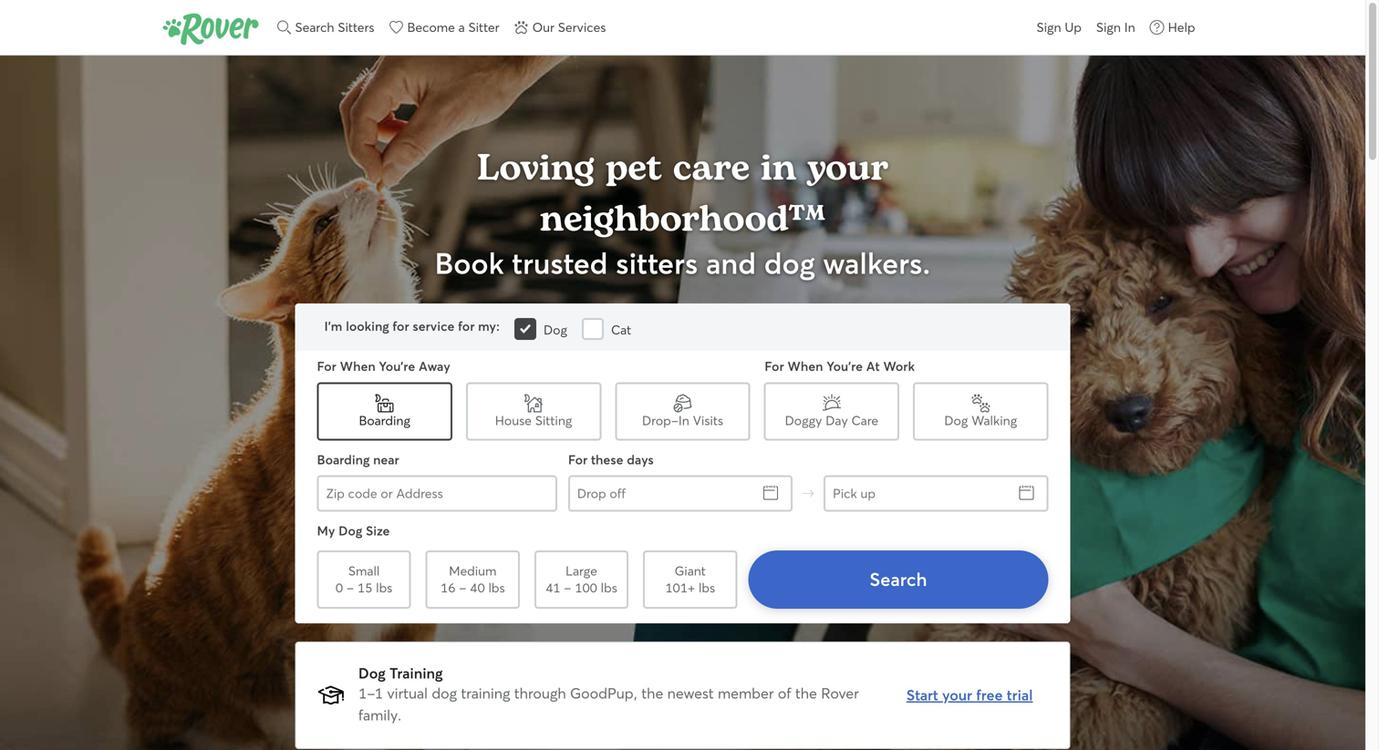Task type: describe. For each thing, give the bounding box(es) containing it.
you're for away
[[379, 359, 415, 375]]

and
[[706, 245, 757, 282]]

i'm
[[324, 319, 342, 334]]

goodpup,
[[570, 685, 638, 703]]

lbs for small 0 - 15 lbs
[[376, 581, 393, 596]]

1 for from the left
[[393, 319, 409, 334]]

when for for when you're away
[[340, 359, 376, 375]]

my dog size
[[317, 524, 390, 539]]

1-
[[359, 685, 375, 703]]

for when you're away
[[317, 359, 450, 375]]

boarding near
[[317, 452, 399, 468]]

drop-
[[642, 413, 679, 429]]

in
[[761, 141, 797, 197]]

become a sitter
[[407, 19, 500, 35]]

my:
[[478, 319, 500, 334]]

trial
[[1007, 687, 1033, 705]]

sign in
[[1097, 19, 1136, 35]]

our services button
[[507, 10, 614, 45]]

large 41 - 100 lbs
[[546, 564, 618, 596]]

trusted
[[512, 245, 608, 282]]

you're for at
[[827, 359, 863, 375]]

sitters
[[616, 245, 698, 282]]

walking
[[972, 413, 1018, 429]]

i'm looking for service for my:
[[324, 319, 500, 334]]

sign for sign up
[[1037, 19, 1062, 35]]

dog training 1-1 virtual dog training through goodpup, the newest member of the rover family.
[[359, 665, 859, 725]]

sign up link
[[1030, 10, 1089, 45]]

free
[[977, 687, 1003, 705]]

for when you're at work
[[765, 359, 915, 375]]

sitter
[[469, 19, 500, 35]]

start your free trial link
[[892, 678, 1048, 714]]

small 0 - 15 lbs
[[336, 564, 393, 596]]

giant
[[675, 564, 706, 579]]

giant 101+ lbs
[[666, 564, 715, 596]]

for for for these days
[[568, 452, 588, 468]]

1
[[375, 685, 383, 703]]

40
[[470, 581, 485, 596]]

doggy
[[785, 413, 822, 429]]

small
[[348, 564, 380, 579]]

pet
[[606, 141, 662, 197]]

walkers.
[[823, 245, 931, 282]]

in for sign
[[1125, 19, 1136, 35]]

dog inside dog training 1-1 virtual dog training through goodpup, the newest member of the rover family.
[[432, 685, 457, 703]]

dog right my
[[339, 524, 362, 539]]

100
[[575, 581, 598, 596]]

our
[[532, 19, 555, 35]]

house
[[495, 413, 532, 429]]

large
[[566, 564, 598, 579]]

service
[[413, 319, 455, 334]]

up
[[1065, 19, 1082, 35]]

for for for when you're at work
[[765, 359, 784, 375]]

dog walking
[[945, 413, 1018, 429]]

search sitters
[[295, 19, 375, 35]]

1 the from the left
[[642, 685, 664, 703]]

of
[[778, 685, 792, 703]]

neighborhood™
[[540, 192, 826, 248]]

2 the from the left
[[796, 685, 817, 703]]

dog for dog
[[544, 322, 568, 338]]

lbs inside the giant 101+ lbs
[[699, 581, 715, 596]]

option group containing boarding
[[317, 383, 1049, 441]]

visits
[[693, 413, 724, 429]]

a
[[459, 19, 465, 35]]

these
[[591, 452, 624, 468]]

help
[[1169, 19, 1196, 35]]

newest
[[668, 685, 714, 703]]

sign up
[[1037, 19, 1082, 35]]

cat
[[611, 322, 632, 338]]

care
[[673, 141, 750, 197]]

0
[[336, 581, 343, 596]]

- for 41
[[564, 581, 572, 596]]

size
[[366, 524, 390, 539]]

search for search
[[870, 569, 927, 591]]

in for drop-
[[679, 413, 690, 429]]



Task type: vqa. For each thing, say whether or not it's contained in the screenshot.
15
yes



Task type: locate. For each thing, give the bounding box(es) containing it.
2 horizontal spatial -
[[564, 581, 572, 596]]

search
[[295, 19, 334, 35], [870, 569, 927, 591]]

1 vertical spatial boarding
[[317, 452, 370, 468]]

i'm looking for service for my: element
[[515, 318, 632, 344]]

my
[[317, 524, 335, 539]]

care
[[852, 413, 879, 429]]

search button
[[749, 551, 1049, 609]]

when
[[340, 359, 376, 375], [788, 359, 823, 375]]

1 vertical spatial in
[[679, 413, 690, 429]]

lbs for large 41 - 100 lbs
[[601, 581, 618, 596]]

for
[[317, 359, 337, 375], [765, 359, 784, 375], [568, 452, 588, 468]]

doggy day care
[[785, 413, 879, 429]]

2 sign from the left
[[1097, 19, 1121, 35]]

sign left up
[[1037, 19, 1062, 35]]

through
[[515, 685, 566, 703]]

lbs down giant
[[699, 581, 715, 596]]

0 horizontal spatial you're
[[379, 359, 415, 375]]

1 date input in mm/dd/yyyy format field from the left
[[568, 476, 793, 512]]

our services
[[532, 19, 606, 35]]

1 - from the left
[[347, 581, 354, 596]]

0 horizontal spatial search
[[295, 19, 334, 35]]

1 vertical spatial your
[[943, 687, 973, 705]]

your inside loving pet care in your neighborhood™ book trusted sitters and dog walkers.
[[808, 141, 889, 197]]

boarding inside option group
[[359, 413, 411, 429]]

sign
[[1037, 19, 1062, 35], [1097, 19, 1121, 35]]

1 vertical spatial search
[[870, 569, 927, 591]]

0 horizontal spatial when
[[340, 359, 376, 375]]

dog inside option group
[[945, 413, 968, 429]]

date input in mm/dd/yyyy format field down days
[[568, 476, 793, 512]]

away
[[419, 359, 450, 375]]

family.
[[359, 707, 402, 725]]

training
[[390, 665, 443, 683]]

sign in link
[[1089, 10, 1143, 45]]

rover.com image
[[163, 13, 259, 45]]

date input in MM/DD/YYYY format field
[[568, 476, 793, 512], [824, 476, 1049, 512]]

15
[[358, 581, 373, 596]]

0 horizontal spatial sign
[[1037, 19, 1062, 35]]

services
[[558, 19, 606, 35]]

1 horizontal spatial search
[[870, 569, 927, 591]]

at
[[867, 359, 880, 375]]

your
[[808, 141, 889, 197], [943, 687, 973, 705]]

the
[[642, 685, 664, 703], [796, 685, 817, 703]]

101+
[[666, 581, 695, 596]]

book
[[435, 245, 504, 282]]

2 horizontal spatial for
[[765, 359, 784, 375]]

the right of
[[796, 685, 817, 703]]

dog down training
[[432, 685, 457, 703]]

Boarding near field
[[317, 476, 557, 512]]

0 vertical spatial dog
[[764, 245, 815, 282]]

looking
[[346, 319, 389, 334]]

boarding for boarding near
[[317, 452, 370, 468]]

0 horizontal spatial in
[[679, 413, 690, 429]]

- inside large 41 - 100 lbs
[[564, 581, 572, 596]]

- right 16
[[459, 581, 467, 596]]

1 horizontal spatial in
[[1125, 19, 1136, 35]]

sign for sign in
[[1097, 19, 1121, 35]]

your left free on the right
[[943, 687, 973, 705]]

2 - from the left
[[459, 581, 467, 596]]

2 when from the left
[[788, 359, 823, 375]]

start your free trial
[[907, 687, 1033, 705]]

lbs for medium 16 - 40 lbs
[[489, 581, 505, 596]]

days
[[627, 452, 654, 468]]

1 lbs from the left
[[376, 581, 393, 596]]

2 lbs from the left
[[489, 581, 505, 596]]

become a sitter link
[[382, 10, 507, 45]]

3 - from the left
[[564, 581, 572, 596]]

work
[[884, 359, 915, 375]]

1 you're from the left
[[379, 359, 415, 375]]

day
[[826, 413, 848, 429]]

0 vertical spatial your
[[808, 141, 889, 197]]

start
[[907, 687, 939, 705]]

1 vertical spatial dog
[[432, 685, 457, 703]]

lbs inside 'medium 16 - 40 lbs'
[[489, 581, 505, 596]]

- for 0
[[347, 581, 354, 596]]

0 horizontal spatial for
[[393, 319, 409, 334]]

- inside small 0 - 15 lbs
[[347, 581, 354, 596]]

for
[[393, 319, 409, 334], [458, 319, 475, 334]]

when down looking
[[340, 359, 376, 375]]

3 lbs from the left
[[601, 581, 618, 596]]

boarding
[[359, 413, 411, 429], [317, 452, 370, 468]]

- for 16
[[459, 581, 467, 596]]

house sitting
[[495, 413, 572, 429]]

training
[[461, 685, 511, 703]]

1 horizontal spatial you're
[[827, 359, 863, 375]]

1 horizontal spatial for
[[568, 452, 588, 468]]

when up doggy
[[788, 359, 823, 375]]

in left help link
[[1125, 19, 1136, 35]]

for these days
[[568, 452, 654, 468]]

1 horizontal spatial when
[[788, 359, 823, 375]]

for for for when you're away
[[317, 359, 337, 375]]

for left service
[[393, 319, 409, 334]]

member
[[718, 685, 774, 703]]

lbs inside small 0 - 15 lbs
[[376, 581, 393, 596]]

you're left away
[[379, 359, 415, 375]]

lbs inside large 41 - 100 lbs
[[601, 581, 618, 596]]

become
[[407, 19, 455, 35]]

when for for when you're at work
[[788, 359, 823, 375]]

1 horizontal spatial your
[[943, 687, 973, 705]]

option group
[[317, 383, 1049, 441]]

- inside 'medium 16 - 40 lbs'
[[459, 581, 467, 596]]

0 vertical spatial in
[[1125, 19, 1136, 35]]

lbs right 100
[[601, 581, 618, 596]]

medium 16 - 40 lbs
[[441, 564, 505, 596]]

41
[[546, 581, 561, 596]]

2 you're from the left
[[827, 359, 863, 375]]

0 horizontal spatial the
[[642, 685, 664, 703]]

0 horizontal spatial dog
[[432, 685, 457, 703]]

1 horizontal spatial dog
[[764, 245, 815, 282]]

1 horizontal spatial for
[[458, 319, 475, 334]]

0 horizontal spatial date input in mm/dd/yyyy format field
[[568, 476, 793, 512]]

your right the in
[[808, 141, 889, 197]]

boarding left near
[[317, 452, 370, 468]]

virtual
[[387, 685, 428, 703]]

16
[[441, 581, 456, 596]]

search inside button
[[870, 569, 927, 591]]

lbs right 40
[[489, 581, 505, 596]]

4 lbs from the left
[[699, 581, 715, 596]]

dog inside dog training 1-1 virtual dog training through goodpup, the newest member of the rover family.
[[359, 665, 386, 683]]

my dog size element
[[302, 523, 738, 609]]

1 horizontal spatial -
[[459, 581, 467, 596]]

help link
[[1143, 10, 1203, 45]]

1 horizontal spatial date input in mm/dd/yyyy format field
[[824, 476, 1049, 512]]

dog inside i'm looking for service for my: element
[[544, 322, 568, 338]]

you're left at
[[827, 359, 863, 375]]

0 horizontal spatial -
[[347, 581, 354, 596]]

dog right and
[[764, 245, 815, 282]]

date input in mm/dd/yyyy format field down dog walking
[[824, 476, 1049, 512]]

2 for from the left
[[458, 319, 475, 334]]

0 vertical spatial boarding
[[359, 413, 411, 429]]

1 sign from the left
[[1037, 19, 1062, 35]]

medium
[[449, 564, 497, 579]]

loving pet care in your neighborhood™ book trusted sitters and dog walkers.
[[435, 141, 931, 282]]

sitting
[[535, 413, 572, 429]]

dog left the walking
[[945, 413, 968, 429]]

drop-in visits
[[642, 413, 724, 429]]

- right 0
[[347, 581, 354, 596]]

dog inside loving pet care in your neighborhood™ book trusted sitters and dog walkers.
[[764, 245, 815, 282]]

in
[[1125, 19, 1136, 35], [679, 413, 690, 429]]

you're
[[379, 359, 415, 375], [827, 359, 863, 375]]

0 vertical spatial search
[[295, 19, 334, 35]]

dog left the cat
[[544, 322, 568, 338]]

dog for dog training 1-1 virtual dog training through goodpup, the newest member of the rover family.
[[359, 665, 386, 683]]

2 date input in mm/dd/yyyy format field from the left
[[824, 476, 1049, 512]]

near
[[373, 452, 399, 468]]

in inside option group
[[679, 413, 690, 429]]

loving
[[477, 141, 595, 197]]

dog
[[764, 245, 815, 282], [432, 685, 457, 703]]

0 horizontal spatial your
[[808, 141, 889, 197]]

dog up 1-
[[359, 665, 386, 683]]

boarding up near
[[359, 413, 411, 429]]

1 horizontal spatial the
[[796, 685, 817, 703]]

for left my:
[[458, 319, 475, 334]]

sign right up
[[1097, 19, 1121, 35]]

in left visits
[[679, 413, 690, 429]]

search sitters link
[[270, 10, 382, 45]]

0 horizontal spatial for
[[317, 359, 337, 375]]

lbs right the 15
[[376, 581, 393, 596]]

the left newest
[[642, 685, 664, 703]]

boarding for boarding
[[359, 413, 411, 429]]

- right 41
[[564, 581, 572, 596]]

dog
[[544, 322, 568, 338], [945, 413, 968, 429], [339, 524, 362, 539], [359, 665, 386, 683]]

dog for dog walking
[[945, 413, 968, 429]]

1 horizontal spatial sign
[[1097, 19, 1121, 35]]

1 when from the left
[[340, 359, 376, 375]]

lbs
[[376, 581, 393, 596], [489, 581, 505, 596], [601, 581, 618, 596], [699, 581, 715, 596]]

sitters
[[338, 19, 375, 35]]

rover
[[821, 685, 859, 703]]

search for search sitters
[[295, 19, 334, 35]]



